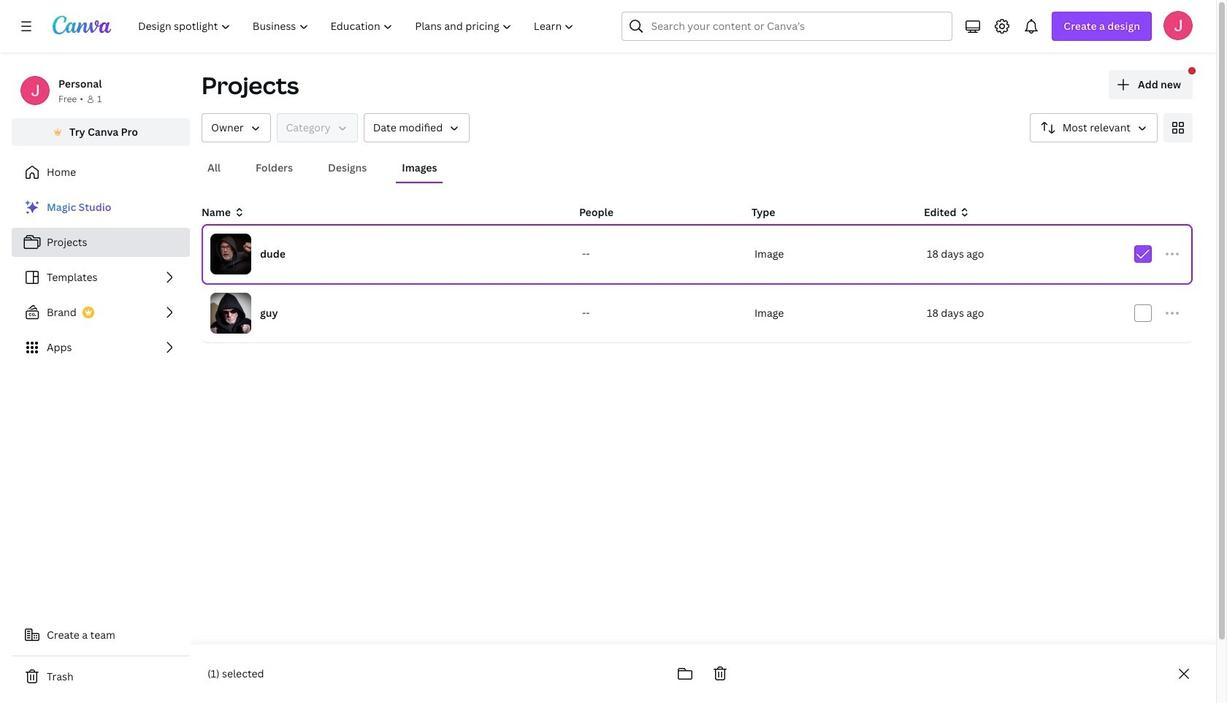 Task type: vqa. For each thing, say whether or not it's contained in the screenshot.
Teaching
no



Task type: locate. For each thing, give the bounding box(es) containing it.
Owner button
[[202, 113, 271, 143]]

top level navigation element
[[129, 12, 587, 41]]

Sort by button
[[1030, 113, 1158, 143]]

None search field
[[622, 12, 953, 41]]

james peterson image
[[1164, 11, 1193, 40]]

Date modified button
[[364, 113, 470, 143]]

Search search field
[[651, 12, 924, 40]]

list
[[12, 193, 190, 362]]



Task type: describe. For each thing, give the bounding box(es) containing it.
Category button
[[277, 113, 358, 143]]



